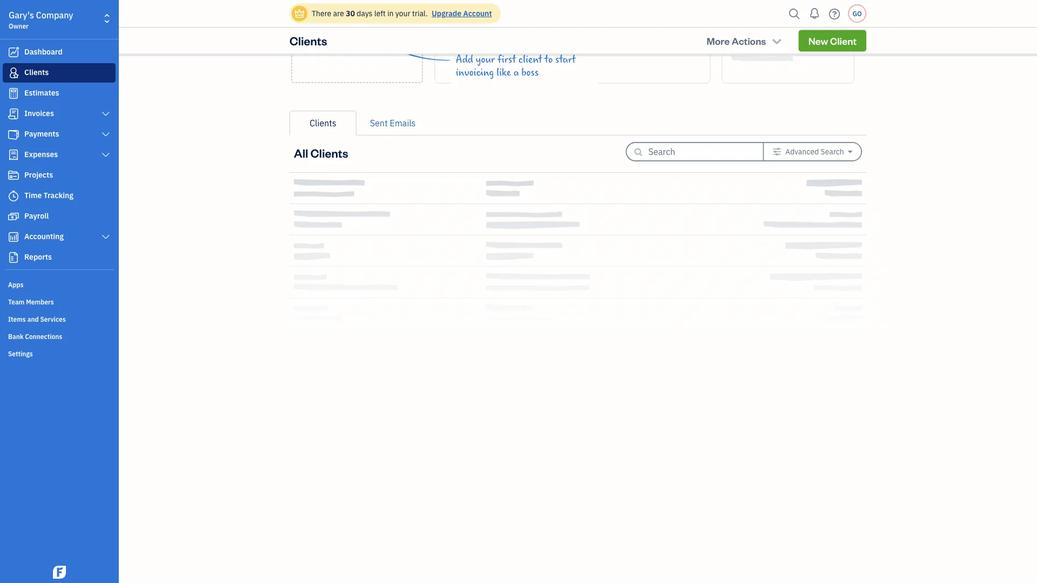 Task type: locate. For each thing, give the bounding box(es) containing it.
report image
[[7, 252, 20, 263]]

1 vertical spatial chevron large down image
[[101, 130, 111, 139]]

clients inside main element
[[24, 67, 49, 77]]

clients
[[290, 33, 327, 48], [24, 67, 49, 77], [310, 118, 337, 129], [311, 145, 348, 161]]

1 horizontal spatial new
[[809, 34, 829, 47]]

expenses link
[[3, 145, 116, 165]]

there are 30 days left in your trial. upgrade account
[[312, 8, 492, 18]]

team members link
[[3, 294, 116, 310]]

clients right all
[[311, 145, 348, 161]]

2 chevron large down image from the top
[[101, 130, 111, 139]]

invoicing
[[456, 66, 494, 78]]

sent emails
[[370, 118, 416, 129]]

chevron large down image down payments link
[[101, 151, 111, 159]]

connections
[[25, 332, 62, 341]]

client down go to help icon
[[831, 34, 857, 47]]

invoices
[[24, 108, 54, 118]]

upgrade
[[432, 8, 462, 18]]

advanced search button
[[765, 143, 862, 161]]

new down the notifications image in the right top of the page
[[809, 34, 829, 47]]

in
[[388, 8, 394, 18]]

project image
[[7, 170, 20, 181]]

first
[[498, 54, 516, 65]]

client
[[519, 54, 543, 65]]

client
[[831, 34, 857, 47], [355, 42, 381, 55]]

0 vertical spatial clients link
[[3, 63, 116, 83]]

1 horizontal spatial clients link
[[290, 111, 357, 136]]

team
[[8, 298, 24, 307]]

more
[[707, 34, 730, 47]]

items and services link
[[3, 311, 116, 327]]

upgrade account link
[[430, 8, 492, 18]]

reports link
[[3, 248, 116, 268]]

time tracking
[[24, 191, 74, 201]]

freshbooks image
[[51, 567, 68, 579]]

days
[[357, 8, 373, 18]]

your inside add your first client to start invoicing like a boss
[[476, 54, 495, 65]]

clients up estimates at the left top of the page
[[24, 67, 49, 77]]

start
[[556, 54, 576, 65]]

new client down go to help icon
[[809, 34, 857, 47]]

clients link up all clients
[[290, 111, 357, 136]]

chart image
[[7, 232, 20, 243]]

time tracking link
[[3, 186, 116, 206]]

0 horizontal spatial new client link
[[291, 0, 423, 83]]

expense image
[[7, 150, 20, 161]]

like
[[497, 66, 511, 78]]

clients up all clients
[[310, 118, 337, 129]]

new down plus icon on the left top
[[333, 42, 353, 55]]

new client
[[809, 34, 857, 47], [333, 42, 381, 55]]

0 horizontal spatial clients link
[[3, 63, 116, 83]]

more actions
[[707, 34, 767, 47]]

1 vertical spatial clients link
[[290, 111, 357, 136]]

chevron large down image for payments
[[101, 130, 111, 139]]

2 vertical spatial chevron large down image
[[101, 151, 111, 159]]

account
[[464, 8, 492, 18]]

your right in
[[396, 8, 411, 18]]

accounting link
[[3, 228, 116, 247]]

items
[[8, 315, 26, 324]]

1 vertical spatial your
[[476, 54, 495, 65]]

plus image
[[351, 22, 364, 33]]

chevron large down image for expenses
[[101, 151, 111, 159]]

invoices link
[[3, 104, 116, 124]]

are
[[333, 8, 344, 18]]

crown image
[[294, 8, 305, 19]]

chevrondown image
[[771, 35, 784, 46]]

client down plus icon on the left top
[[355, 42, 381, 55]]

0 vertical spatial your
[[396, 8, 411, 18]]

chevron large down image down estimates "link"
[[101, 110, 111, 118]]

dashboard
[[24, 47, 63, 57]]

time
[[24, 191, 42, 201]]

your up "invoicing"
[[476, 54, 495, 65]]

company
[[36, 9, 73, 21]]

0 vertical spatial chevron large down image
[[101, 110, 111, 118]]

dashboard link
[[3, 43, 116, 62]]

payroll
[[24, 211, 49, 221]]

new client link
[[291, 0, 423, 83], [799, 30, 867, 51]]

chevron large down image inside invoices link
[[101, 110, 111, 118]]

all clients
[[294, 145, 348, 161]]

new client down plus icon on the left top
[[333, 42, 381, 55]]

0 horizontal spatial client
[[355, 42, 381, 55]]

1 horizontal spatial new client link
[[799, 30, 867, 51]]

your
[[396, 8, 411, 18], [476, 54, 495, 65]]

0 horizontal spatial new client
[[333, 42, 381, 55]]

sent emails link
[[357, 111, 430, 136]]

client image
[[7, 68, 20, 78]]

0 horizontal spatial new
[[333, 42, 353, 55]]

chevron large down image up expenses 'link'
[[101, 130, 111, 139]]

items and services
[[8, 315, 66, 324]]

new
[[809, 34, 829, 47], [333, 42, 353, 55]]

bank connections link
[[3, 328, 116, 344]]

boss
[[522, 66, 539, 78]]

projects
[[24, 170, 53, 180]]

go to help image
[[827, 6, 844, 22]]

a
[[514, 66, 519, 78]]

apps link
[[3, 276, 116, 292]]

1 horizontal spatial your
[[476, 54, 495, 65]]

chevron large down image
[[101, 110, 111, 118], [101, 130, 111, 139], [101, 151, 111, 159]]

owner
[[9, 22, 29, 30]]

clients link down "dashboard" link
[[3, 63, 116, 83]]

more actions button
[[697, 30, 793, 52]]

clients down crown icon
[[290, 33, 327, 48]]

3 chevron large down image from the top
[[101, 151, 111, 159]]

clients link
[[3, 63, 116, 83], [290, 111, 357, 136]]

gary's
[[9, 9, 34, 21]]

team members
[[8, 298, 54, 307]]

0 horizontal spatial your
[[396, 8, 411, 18]]

chevron large down image inside payments link
[[101, 130, 111, 139]]

tracking
[[44, 191, 74, 201]]

1 chevron large down image from the top
[[101, 110, 111, 118]]

sent
[[370, 118, 388, 129]]

bank
[[8, 332, 23, 341]]

advanced search
[[786, 147, 845, 157]]

add your first client to start invoicing like a boss
[[456, 54, 576, 78]]

payment image
[[7, 129, 20, 140]]



Task type: describe. For each thing, give the bounding box(es) containing it.
search
[[821, 147, 845, 157]]

left
[[375, 8, 386, 18]]

caretdown image
[[849, 148, 853, 156]]

bank connections
[[8, 332, 62, 341]]

emails
[[390, 118, 416, 129]]

settings link
[[3, 345, 116, 362]]

add
[[456, 54, 474, 65]]

go button
[[849, 4, 867, 23]]

estimates
[[24, 88, 59, 98]]

there
[[312, 8, 332, 18]]

expenses
[[24, 149, 58, 159]]

services
[[40, 315, 66, 324]]

chevron large down image
[[101, 233, 111, 242]]

settings
[[8, 350, 33, 358]]

invoice image
[[7, 109, 20, 119]]

all
[[294, 145, 308, 161]]

apps
[[8, 281, 23, 289]]

estimate image
[[7, 88, 20, 99]]

accounting
[[24, 232, 64, 242]]

advanced
[[786, 147, 820, 157]]

dashboard image
[[7, 47, 20, 58]]

1 horizontal spatial client
[[831, 34, 857, 47]]

to
[[545, 54, 553, 65]]

30
[[346, 8, 355, 18]]

1 horizontal spatial new client
[[809, 34, 857, 47]]

estimates link
[[3, 84, 116, 103]]

payments
[[24, 129, 59, 139]]

projects link
[[3, 166, 116, 185]]

payroll link
[[3, 207, 116, 226]]

Search text field
[[649, 143, 746, 161]]

and
[[27, 315, 39, 324]]

money image
[[7, 211, 20, 222]]

settings image
[[773, 148, 782, 156]]

timer image
[[7, 191, 20, 202]]

payments link
[[3, 125, 116, 144]]

search image
[[787, 6, 804, 22]]

gary's company owner
[[9, 9, 73, 30]]

members
[[26, 298, 54, 307]]

go
[[853, 9, 863, 18]]

chevron large down image for invoices
[[101, 110, 111, 118]]

notifications image
[[807, 3, 824, 24]]

actions
[[732, 34, 767, 47]]

reports
[[24, 252, 52, 262]]

main element
[[0, 0, 146, 584]]

trial.
[[412, 8, 428, 18]]



Task type: vqa. For each thing, say whether or not it's contained in the screenshot.
the determine
no



